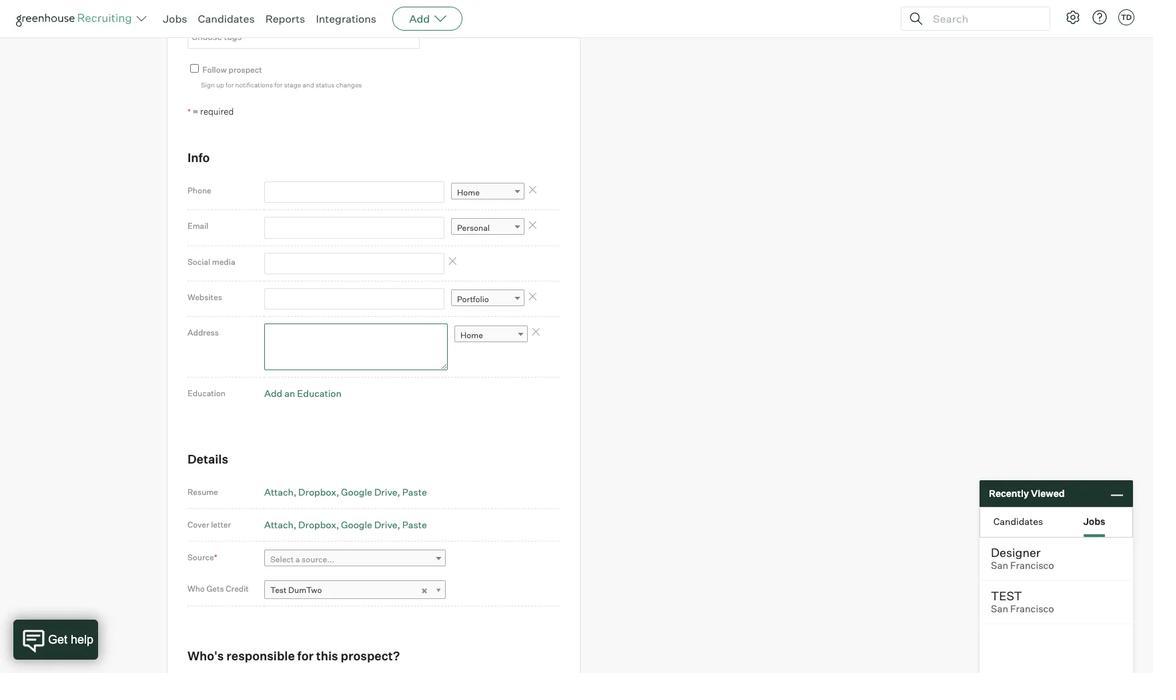 Task type: describe. For each thing, give the bounding box(es) containing it.
portfolio link
[[451, 290, 525, 309]]

* inside * = required
[[188, 107, 191, 117]]

cover
[[188, 520, 209, 530]]

home for address
[[461, 330, 483, 340]]

1 horizontal spatial for
[[274, 81, 283, 89]]

add button
[[393, 7, 463, 31]]

sign
[[201, 81, 215, 89]]

who's
[[188, 649, 224, 664]]

test dumtwo link
[[264, 581, 446, 600]]

letter
[[211, 520, 231, 530]]

1 vertical spatial *
[[214, 553, 217, 563]]

recently
[[989, 488, 1029, 500]]

paste link for resume
[[402, 487, 427, 498]]

attach link for cover letter
[[264, 519, 297, 531]]

candidate
[[188, 11, 226, 21]]

test san francisco
[[991, 589, 1055, 616]]

add for add
[[409, 12, 430, 25]]

=
[[193, 106, 198, 117]]

home for phone
[[457, 188, 480, 198]]

up
[[216, 81, 224, 89]]

notifications
[[235, 81, 273, 89]]

integrations link
[[316, 12, 377, 25]]

resume
[[188, 487, 218, 497]]

designer san francisco
[[991, 545, 1055, 572]]

dropbox for resume
[[298, 487, 336, 498]]

reports
[[265, 12, 305, 25]]

candidates inside tab list
[[994, 516, 1044, 527]]

portfolio
[[457, 295, 489, 305]]

websites
[[188, 292, 222, 302]]

td button
[[1116, 7, 1138, 28]]

follow
[[203, 65, 227, 75]]

and
[[303, 81, 314, 89]]

* = required
[[188, 106, 234, 117]]

dropbox link for resume
[[298, 487, 339, 498]]

td
[[1122, 13, 1132, 22]]

source
[[188, 553, 214, 563]]

details
[[188, 452, 228, 467]]

configure image
[[1066, 9, 1082, 25]]

cover letter
[[188, 520, 231, 530]]

google for resume
[[341, 487, 372, 498]]

designer
[[991, 545, 1041, 560]]

tab list containing candidates
[[981, 508, 1133, 537]]

source...
[[302, 555, 335, 565]]

home link for phone
[[451, 183, 525, 202]]

0 horizontal spatial candidates
[[198, 12, 255, 25]]

select a source...
[[270, 555, 335, 565]]

attach dropbox google drive paste for cover letter
[[264, 519, 427, 531]]

Search text field
[[930, 9, 1038, 28]]

an
[[285, 388, 295, 400]]

attach dropbox google drive paste for resume
[[264, 487, 427, 498]]

Follow prospect checkbox
[[190, 64, 199, 73]]

0 horizontal spatial education
[[188, 389, 226, 399]]

0 vertical spatial jobs
[[163, 12, 187, 25]]

personal link
[[451, 219, 525, 238]]

jobs link
[[163, 12, 187, 25]]

integrations
[[316, 12, 377, 25]]

test
[[270, 585, 287, 595]]

paste link for cover letter
[[402, 519, 427, 531]]

test dumtwo
[[270, 585, 322, 595]]

social
[[188, 257, 210, 267]]

select a source... link
[[264, 550, 446, 570]]

changes
[[336, 81, 362, 89]]

add for add an education
[[264, 388, 283, 400]]

responsible
[[227, 649, 295, 664]]

drive for cover letter
[[374, 519, 398, 531]]

attach for cover letter
[[264, 519, 294, 531]]

required
[[200, 106, 234, 117]]

jobs inside tab list
[[1084, 516, 1106, 527]]

add an education
[[264, 388, 342, 400]]



Task type: locate. For each thing, give the bounding box(es) containing it.
sign up for notifications for stage and status changes
[[201, 81, 362, 89]]

0 vertical spatial google
[[341, 487, 372, 498]]

tags
[[228, 11, 246, 21]]

francisco down designer san francisco at right
[[1011, 604, 1055, 616]]

0 vertical spatial add
[[409, 12, 430, 25]]

candidates right jobs link
[[198, 12, 255, 25]]

1 vertical spatial add
[[264, 388, 283, 400]]

social media
[[188, 257, 235, 267]]

francisco inside designer san francisco
[[1011, 560, 1055, 572]]

0 vertical spatial home link
[[451, 183, 525, 202]]

1 horizontal spatial *
[[214, 553, 217, 563]]

who's responsible for this prospect?
[[188, 649, 400, 664]]

2 google drive link from the top
[[341, 519, 400, 531]]

credit
[[226, 584, 249, 594]]

0 vertical spatial paste
[[402, 487, 427, 498]]

1 vertical spatial jobs
[[1084, 516, 1106, 527]]

attach
[[264, 487, 294, 498], [264, 519, 294, 531]]

2 dropbox from the top
[[298, 519, 336, 531]]

0 horizontal spatial *
[[188, 107, 191, 117]]

2 francisco from the top
[[1011, 604, 1055, 616]]

google drive link
[[341, 487, 400, 498], [341, 519, 400, 531]]

1 horizontal spatial add
[[409, 12, 430, 25]]

paste
[[402, 487, 427, 498], [402, 519, 427, 531]]

dumtwo
[[288, 585, 322, 595]]

home link down portfolio link on the left top
[[455, 326, 528, 345]]

drive
[[374, 487, 398, 498], [374, 519, 398, 531]]

2 paste from the top
[[402, 519, 427, 531]]

education down the address
[[188, 389, 226, 399]]

2 horizontal spatial for
[[297, 649, 314, 664]]

1 vertical spatial attach link
[[264, 519, 297, 531]]

candidates link
[[198, 12, 255, 25]]

1 attach dropbox google drive paste from the top
[[264, 487, 427, 498]]

san up test
[[991, 560, 1009, 572]]

home up 'personal'
[[457, 188, 480, 198]]

1 vertical spatial dropbox
[[298, 519, 336, 531]]

viewed
[[1031, 488, 1065, 500]]

1 horizontal spatial candidates
[[994, 516, 1044, 527]]

prospect
[[229, 65, 262, 75]]

education right an
[[297, 388, 342, 400]]

1 horizontal spatial jobs
[[1084, 516, 1106, 527]]

home
[[457, 188, 480, 198], [461, 330, 483, 340]]

jobs
[[163, 12, 187, 25], [1084, 516, 1106, 527]]

1 vertical spatial candidates
[[994, 516, 1044, 527]]

2 paste link from the top
[[402, 519, 427, 531]]

0 vertical spatial google drive link
[[341, 487, 400, 498]]

1 attach from the top
[[264, 487, 294, 498]]

san inside "test san francisco"
[[991, 604, 1009, 616]]

google for cover letter
[[341, 519, 372, 531]]

san inside designer san francisco
[[991, 560, 1009, 572]]

add
[[409, 12, 430, 25], [264, 388, 283, 400]]

source *
[[188, 553, 217, 563]]

* left =
[[188, 107, 191, 117]]

paste for resume
[[402, 487, 427, 498]]

phone
[[188, 185, 212, 196]]

attach link
[[264, 487, 297, 498], [264, 519, 297, 531]]

personal
[[457, 223, 490, 233]]

google drive link for cover letter
[[341, 519, 400, 531]]

0 horizontal spatial jobs
[[163, 12, 187, 25]]

1 vertical spatial google drive link
[[341, 519, 400, 531]]

add an education link
[[264, 388, 342, 400]]

select
[[270, 555, 294, 565]]

0 vertical spatial attach
[[264, 487, 294, 498]]

a
[[296, 555, 300, 565]]

prospect?
[[341, 649, 400, 664]]

stage
[[284, 81, 301, 89]]

media
[[212, 257, 235, 267]]

email
[[188, 221, 209, 231]]

gets
[[207, 584, 224, 594]]

1 vertical spatial paste link
[[402, 519, 427, 531]]

francisco
[[1011, 560, 1055, 572], [1011, 604, 1055, 616]]

2 san from the top
[[991, 604, 1009, 616]]

candidate tags
[[188, 11, 246, 21]]

address
[[188, 328, 219, 338]]

1 vertical spatial drive
[[374, 519, 398, 531]]

* up gets
[[214, 553, 217, 563]]

0 horizontal spatial for
[[226, 81, 234, 89]]

2 attach link from the top
[[264, 519, 297, 531]]

test
[[991, 589, 1023, 604]]

1 vertical spatial attach
[[264, 519, 294, 531]]

1 attach link from the top
[[264, 487, 297, 498]]

*
[[188, 107, 191, 117], [214, 553, 217, 563]]

for for responsible
[[297, 649, 314, 664]]

2 attach dropbox google drive paste from the top
[[264, 519, 427, 531]]

who
[[188, 584, 205, 594]]

status
[[316, 81, 335, 89]]

dropbox
[[298, 487, 336, 498], [298, 519, 336, 531]]

0 vertical spatial drive
[[374, 487, 398, 498]]

drive for resume
[[374, 487, 398, 498]]

dropbox link for cover letter
[[298, 519, 339, 531]]

1 vertical spatial paste
[[402, 519, 427, 531]]

1 horizontal spatial education
[[297, 388, 342, 400]]

0 vertical spatial dropbox
[[298, 487, 336, 498]]

san down designer san francisco at right
[[991, 604, 1009, 616]]

2 dropbox link from the top
[[298, 519, 339, 531]]

candidates down recently viewed
[[994, 516, 1044, 527]]

2 attach from the top
[[264, 519, 294, 531]]

1 dropbox link from the top
[[298, 487, 339, 498]]

for
[[226, 81, 234, 89], [274, 81, 283, 89], [297, 649, 314, 664]]

san for designer
[[991, 560, 1009, 572]]

1 vertical spatial san
[[991, 604, 1009, 616]]

1 vertical spatial dropbox link
[[298, 519, 339, 531]]

google drive link for resume
[[341, 487, 400, 498]]

0 vertical spatial paste link
[[402, 487, 427, 498]]

0 horizontal spatial add
[[264, 388, 283, 400]]

paste for cover letter
[[402, 519, 427, 531]]

dropbox link
[[298, 487, 339, 498], [298, 519, 339, 531]]

0 vertical spatial *
[[188, 107, 191, 117]]

for left stage on the left top of page
[[274, 81, 283, 89]]

tab list
[[981, 508, 1133, 537]]

1 drive from the top
[[374, 487, 398, 498]]

for for up
[[226, 81, 234, 89]]

2 google from the top
[[341, 519, 372, 531]]

home link for address
[[455, 326, 528, 345]]

1 vertical spatial google
[[341, 519, 372, 531]]

0 vertical spatial francisco
[[1011, 560, 1055, 572]]

greenhouse recruiting image
[[16, 11, 136, 27]]

francisco inside "test san francisco"
[[1011, 604, 1055, 616]]

0 vertical spatial attach link
[[264, 487, 297, 498]]

recently viewed
[[989, 488, 1065, 500]]

francisco for test
[[1011, 604, 1055, 616]]

for left this
[[297, 649, 314, 664]]

who gets credit
[[188, 584, 249, 594]]

0 vertical spatial dropbox link
[[298, 487, 339, 498]]

td button
[[1119, 9, 1135, 25]]

google
[[341, 487, 372, 498], [341, 519, 372, 531]]

this
[[316, 649, 338, 664]]

1 vertical spatial attach dropbox google drive paste
[[264, 519, 427, 531]]

0 vertical spatial san
[[991, 560, 1009, 572]]

home link up personal link
[[451, 183, 525, 202]]

attach link for resume
[[264, 487, 297, 498]]

1 vertical spatial home link
[[455, 326, 528, 345]]

0 vertical spatial attach dropbox google drive paste
[[264, 487, 427, 498]]

for right up
[[226, 81, 234, 89]]

add inside popup button
[[409, 12, 430, 25]]

2 drive from the top
[[374, 519, 398, 531]]

francisco up "test san francisco"
[[1011, 560, 1055, 572]]

paste link
[[402, 487, 427, 498], [402, 519, 427, 531]]

1 vertical spatial francisco
[[1011, 604, 1055, 616]]

1 francisco from the top
[[1011, 560, 1055, 572]]

1 google drive link from the top
[[341, 487, 400, 498]]

1 paste from the top
[[402, 487, 427, 498]]

home down portfolio
[[461, 330, 483, 340]]

san
[[991, 560, 1009, 572], [991, 604, 1009, 616]]

1 dropbox from the top
[[298, 487, 336, 498]]

info
[[188, 150, 210, 165]]

san for test
[[991, 604, 1009, 616]]

francisco for designer
[[1011, 560, 1055, 572]]

1 san from the top
[[991, 560, 1009, 572]]

attach for resume
[[264, 487, 294, 498]]

1 paste link from the top
[[402, 487, 427, 498]]

follow prospect
[[203, 65, 262, 75]]

0 vertical spatial home
[[457, 188, 480, 198]]

0 vertical spatial candidates
[[198, 12, 255, 25]]

candidates
[[198, 12, 255, 25], [994, 516, 1044, 527]]

1 vertical spatial home
[[461, 330, 483, 340]]

1 google from the top
[[341, 487, 372, 498]]

home link
[[451, 183, 525, 202], [455, 326, 528, 345]]

education
[[297, 388, 342, 400], [188, 389, 226, 399]]

None text field
[[264, 181, 445, 203], [264, 217, 445, 239], [264, 181, 445, 203], [264, 217, 445, 239]]

None text field
[[188, 26, 416, 47], [264, 253, 445, 274], [264, 288, 445, 310], [264, 324, 448, 371], [188, 26, 416, 47], [264, 253, 445, 274], [264, 288, 445, 310], [264, 324, 448, 371]]

dropbox for cover letter
[[298, 519, 336, 531]]

reports link
[[265, 12, 305, 25]]

attach dropbox google drive paste
[[264, 487, 427, 498], [264, 519, 427, 531]]



Task type: vqa. For each thing, say whether or not it's contained in the screenshot.
Personal link
yes



